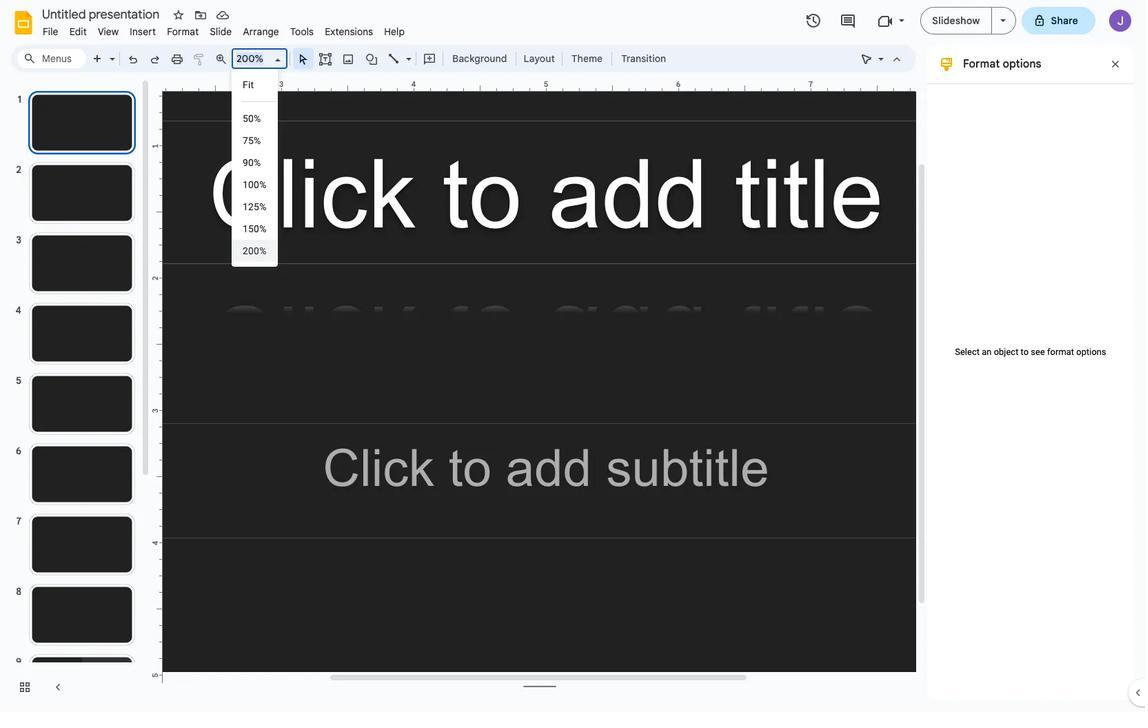 Task type: locate. For each thing, give the bounding box(es) containing it.
extensions menu item
[[319, 23, 379, 40]]

format options
[[964, 57, 1042, 71]]

menu bar
[[37, 18, 411, 41]]

see
[[1031, 347, 1046, 357]]

share
[[1052, 14, 1079, 27]]

format down slideshow
[[964, 57, 1000, 71]]

50%
[[243, 113, 261, 124]]

1 horizontal spatial options
[[1077, 347, 1107, 357]]

format inside "menu item"
[[167, 26, 199, 38]]

None field
[[232, 48, 288, 69]]

format
[[1048, 347, 1075, 357]]

format options application
[[0, 0, 1146, 713]]

1 horizontal spatial format
[[964, 57, 1000, 71]]

Star checkbox
[[169, 6, 188, 25]]

1 vertical spatial format
[[964, 57, 1000, 71]]

file menu item
[[37, 23, 64, 40]]

slide
[[210, 26, 232, 38]]

90%
[[243, 157, 261, 168]]

options
[[1003, 57, 1042, 71], [1077, 347, 1107, 357]]

format down star option
[[167, 26, 199, 38]]

format options section
[[928, 45, 1135, 701]]

1 vertical spatial options
[[1077, 347, 1107, 357]]

help
[[384, 26, 405, 38]]

format inside section
[[964, 57, 1000, 71]]

help menu item
[[379, 23, 411, 40]]

list box inside format options 'application'
[[232, 69, 278, 267]]

format
[[167, 26, 199, 38], [964, 57, 1000, 71]]

0 vertical spatial format
[[167, 26, 199, 38]]

options right format
[[1077, 347, 1107, 357]]

view menu item
[[92, 23, 124, 40]]

tools menu item
[[285, 23, 319, 40]]

shape image
[[364, 49, 380, 68]]

0 vertical spatial options
[[1003, 57, 1042, 71]]

150%
[[243, 223, 267, 235]]

navigation
[[0, 78, 152, 713]]

slideshow button
[[921, 7, 992, 34]]

insert menu item
[[124, 23, 162, 40]]

edit
[[69, 26, 87, 38]]

list box containing fit
[[232, 69, 278, 267]]

theme button
[[566, 48, 609, 69]]

extensions
[[325, 26, 373, 38]]

list box
[[232, 69, 278, 267]]

object
[[994, 347, 1019, 357]]

format for format
[[167, 26, 199, 38]]

options down presentation options image
[[1003, 57, 1042, 71]]

menu bar inside menu bar banner
[[37, 18, 411, 41]]

file
[[43, 26, 58, 38]]

0 horizontal spatial format
[[167, 26, 199, 38]]

menu bar containing file
[[37, 18, 411, 41]]

layout button
[[520, 48, 559, 69]]

edit menu item
[[64, 23, 92, 40]]



Task type: vqa. For each thing, say whether or not it's contained in the screenshot.
Edit menu item
yes



Task type: describe. For each thing, give the bounding box(es) containing it.
layout
[[524, 52, 555, 65]]

select an object to see format options element
[[948, 347, 1114, 357]]

presentation options image
[[1001, 19, 1006, 22]]

tools
[[290, 26, 314, 38]]

select
[[955, 347, 980, 357]]

200%
[[243, 246, 267, 257]]

to
[[1021, 347, 1029, 357]]

slide menu item
[[204, 23, 238, 40]]

insert
[[130, 26, 156, 38]]

transition
[[622, 52, 666, 65]]

main toolbar
[[86, 48, 673, 69]]

select an object to see format options
[[955, 347, 1107, 357]]

navigation inside format options 'application'
[[0, 78, 152, 713]]

arrange
[[243, 26, 279, 38]]

share button
[[1022, 7, 1096, 34]]

transition button
[[615, 48, 673, 69]]

format menu item
[[162, 23, 204, 40]]

theme
[[572, 52, 603, 65]]

mode and view toolbar
[[856, 45, 908, 72]]

view
[[98, 26, 119, 38]]

new slide with layout image
[[106, 50, 115, 54]]

background
[[452, 52, 507, 65]]

slideshow
[[933, 14, 981, 27]]

menu bar banner
[[0, 0, 1146, 713]]

arrange menu item
[[238, 23, 285, 40]]

Rename text field
[[37, 6, 168, 22]]

125%
[[243, 201, 267, 212]]

insert image image
[[340, 49, 356, 68]]

an
[[982, 347, 992, 357]]

Zoom text field
[[235, 49, 273, 68]]

0 horizontal spatial options
[[1003, 57, 1042, 71]]

100%
[[243, 179, 267, 190]]

75%
[[243, 135, 261, 146]]

format for format options
[[964, 57, 1000, 71]]

background button
[[446, 48, 513, 69]]

Menus field
[[17, 49, 86, 68]]

fit
[[243, 79, 254, 90]]



